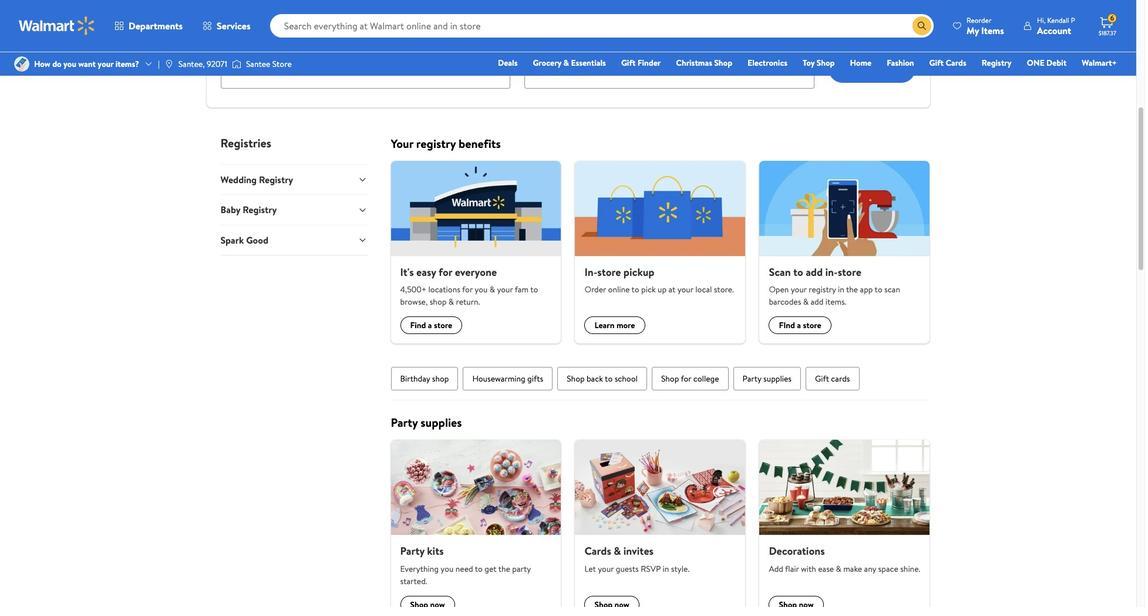 Task type: describe. For each thing, give the bounding box(es) containing it.
easy
[[416, 265, 436, 280]]

kits
[[427, 544, 444, 559]]

invites
[[623, 544, 654, 559]]

0 vertical spatial registry
[[982, 57, 1012, 69]]

grocery & essentials link
[[528, 56, 611, 69]]

registry inside scan to add in-store open your registry in the app to scan barcodes & add items.
[[809, 284, 836, 296]]

deals
[[498, 57, 518, 69]]

deals link
[[493, 56, 523, 69]]

services button
[[193, 12, 261, 40]]

party inside party kits everything you need to get the party started.
[[400, 544, 425, 559]]

registry for find
[[866, 61, 902, 76]]

in inside cards & invites let your guests rsvp in style.
[[663, 563, 669, 575]]

online
[[608, 284, 630, 296]]

ease
[[818, 563, 834, 575]]

good
[[246, 234, 268, 247]]

shop for college
[[661, 373, 719, 385]]

birthday
[[400, 373, 430, 385]]

|
[[158, 58, 160, 70]]

find registry
[[843, 61, 902, 76]]

event name*
[[221, 42, 266, 53]]

hi, kendall p account
[[1037, 15, 1075, 37]]

1 vertical spatial party supplies
[[391, 415, 462, 431]]

your inside in-store pickup order online to pick up at your local store.
[[677, 284, 693, 296]]

& down locations on the top of the page
[[449, 296, 454, 308]]

spark good
[[221, 234, 268, 247]]

account
[[1037, 24, 1071, 37]]

& inside decorations add flair with ease & make any space shine.
[[836, 563, 841, 575]]

to inside it's easy for everyone 4,500+ locations for you & your fam to browse, shop & return.
[[530, 284, 538, 296]]

baby registry button
[[221, 195, 367, 225]]

christmas shop
[[676, 57, 732, 69]]

shop back to school link
[[557, 367, 647, 391]]

& right the grocery
[[563, 57, 569, 69]]

grocery
[[533, 57, 562, 69]]

it's easy for everyone list item
[[384, 161, 568, 344]]

cards
[[831, 373, 850, 385]]

gift for gift finder
[[621, 57, 636, 69]]

shop inside it's easy for everyone 4,500+ locations for you & your fam to browse, shop & return.
[[430, 296, 447, 308]]

walmart+
[[1082, 57, 1117, 69]]

it's
[[400, 265, 414, 280]]

 image for how do you want your items?
[[14, 56, 29, 72]]

4,500+
[[400, 284, 426, 296]]

search icon image
[[917, 21, 927, 31]]

party kits list item
[[384, 440, 568, 607]]

registry for your
[[416, 136, 456, 152]]

kendall
[[1047, 15, 1069, 25]]

finder
[[638, 57, 661, 69]]

reorder my items
[[967, 15, 1004, 37]]

you inside it's easy for everyone 4,500+ locations for you & your fam to browse, shop & return.
[[475, 284, 488, 296]]

store inside the 'it's easy for everyone' list item
[[434, 320, 452, 331]]

store
[[272, 58, 292, 70]]

& down everyone
[[490, 284, 495, 296]]

make
[[843, 563, 862, 575]]

find for find registry
[[843, 61, 863, 76]]

shine.
[[900, 563, 920, 575]]

your right want
[[98, 58, 114, 70]]

get
[[485, 563, 497, 575]]

fashion
[[887, 57, 914, 69]]

shop left back
[[567, 373, 585, 385]]

find for find a store
[[410, 320, 426, 331]]

6 $187.37
[[1099, 13, 1116, 37]]

christmas
[[676, 57, 712, 69]]

return.
[[456, 296, 480, 308]]

browse,
[[400, 296, 428, 308]]

baby registry
[[221, 203, 277, 216]]

one debit link
[[1022, 56, 1072, 69]]

0 vertical spatial add
[[806, 265, 823, 280]]

flair
[[785, 563, 799, 575]]

housewarming gifts
[[472, 373, 543, 385]]

your registry benefits
[[391, 136, 501, 152]]

party inside 'link'
[[743, 373, 761, 385]]

electronics link
[[742, 56, 793, 69]]

registry link
[[976, 56, 1017, 69]]

in-
[[825, 265, 838, 280]]

need
[[456, 563, 473, 575]]

list for your registry benefits
[[384, 161, 937, 344]]

decorations add flair with ease & make any space shine.
[[769, 544, 920, 575]]

to right back
[[605, 373, 613, 385]]

locations
[[428, 284, 460, 296]]

$187.37
[[1099, 29, 1116, 37]]

required
[[226, 24, 258, 36]]

store inside in-store pickup order online to pick up at your local store.
[[597, 265, 621, 280]]

in-
[[585, 265, 597, 280]]

0 horizontal spatial for
[[439, 265, 452, 280]]

everyone
[[455, 265, 497, 280]]

decorations list item
[[753, 440, 937, 607]]

pickup
[[624, 265, 655, 280]]

wedding registry button
[[221, 164, 367, 195]]

party
[[512, 563, 531, 575]]

name*
[[243, 42, 266, 53]]

1 vertical spatial for
[[462, 284, 473, 296]]

party supplies inside 'link'
[[743, 373, 792, 385]]

housewarming gifts link
[[463, 367, 553, 391]]

items?
[[116, 58, 139, 70]]

list for party supplies
[[384, 440, 937, 607]]

order
[[585, 284, 606, 296]]

guests
[[616, 563, 639, 575]]

local
[[695, 284, 712, 296]]

christmas shop link
[[671, 56, 738, 69]]

1 vertical spatial party
[[391, 415, 418, 431]]

services
[[217, 19, 251, 32]]

want
[[78, 58, 96, 70]]

essentials
[[571, 57, 606, 69]]

to right the scan
[[793, 265, 803, 280]]

shop right toy
[[817, 57, 835, 69]]

baby
[[221, 203, 240, 216]]

Walmart Site-Wide search field
[[270, 14, 934, 38]]

one debit
[[1027, 57, 1067, 69]]

your inside cards & invites let your guests rsvp in style.
[[598, 563, 614, 575]]

at
[[669, 284, 676, 296]]

wedding registry
[[221, 173, 293, 186]]

departments
[[129, 19, 183, 32]]



Task type: vqa. For each thing, say whether or not it's contained in the screenshot.


Task type: locate. For each thing, give the bounding box(es) containing it.
your
[[98, 58, 114, 70], [497, 284, 513, 296], [677, 284, 693, 296], [791, 284, 807, 296], [598, 563, 614, 575]]

a for to
[[797, 320, 801, 331]]

2 a from the left
[[797, 320, 801, 331]]

state*
[[525, 42, 547, 53]]

Search search field
[[270, 14, 934, 38]]

in-store pickup order online to pick up at your local store.
[[585, 265, 734, 296]]

2 horizontal spatial registry
[[866, 61, 902, 76]]

0 horizontal spatial a
[[428, 320, 432, 331]]

my
[[967, 24, 979, 37]]

2 horizontal spatial gift
[[929, 57, 944, 69]]

1 vertical spatial shop
[[432, 373, 449, 385]]

spark
[[221, 234, 244, 247]]

everything
[[400, 563, 439, 575]]

1 list from the top
[[384, 161, 937, 344]]

shop right birthday
[[432, 373, 449, 385]]

registry down items
[[982, 57, 1012, 69]]

0 vertical spatial party supplies
[[743, 373, 792, 385]]

decorations
[[769, 544, 825, 559]]

to inside party kits everything you need to get the party started.
[[475, 563, 483, 575]]

 image down event
[[232, 58, 241, 70]]

back
[[587, 373, 603, 385]]

scan
[[884, 284, 900, 296]]

shop
[[430, 296, 447, 308], [432, 373, 449, 385]]

1 vertical spatial registry
[[416, 136, 456, 152]]

your left fam
[[497, 284, 513, 296]]

gift cards link
[[924, 56, 972, 69]]

0 vertical spatial in
[[838, 284, 844, 296]]

college
[[693, 373, 719, 385]]

santee,
[[178, 58, 205, 70]]

find inside the 'it's easy for everyone' list item
[[410, 320, 426, 331]]

party up everything
[[400, 544, 425, 559]]

registries
[[221, 135, 271, 151]]

with
[[801, 563, 816, 575]]

your inside it's easy for everyone 4,500+ locations for you & your fam to browse, shop & return.
[[497, 284, 513, 296]]

0 horizontal spatial find
[[410, 320, 426, 331]]

1 horizontal spatial in
[[838, 284, 844, 296]]

supplies down "birthday shop" link
[[421, 415, 462, 431]]

party right college
[[743, 373, 761, 385]]

more
[[617, 320, 635, 331]]

0 vertical spatial supplies
[[763, 373, 792, 385]]

 image left how
[[14, 56, 29, 72]]

birthday shop link
[[391, 367, 458, 391]]

you right do
[[63, 58, 76, 70]]

2 list from the top
[[384, 440, 937, 607]]

debit
[[1047, 57, 1067, 69]]

1 vertical spatial registry
[[259, 173, 293, 186]]

to inside in-store pickup order online to pick up at your local store.
[[632, 284, 639, 296]]

started.
[[400, 575, 427, 587]]

registry for baby registry
[[243, 203, 277, 216]]

find
[[779, 320, 795, 331]]

registry inside button
[[866, 61, 902, 76]]

1 a from the left
[[428, 320, 432, 331]]

in left 'style.'
[[663, 563, 669, 575]]

to
[[793, 265, 803, 280], [530, 284, 538, 296], [632, 284, 639, 296], [875, 284, 882, 296], [605, 373, 613, 385], [475, 563, 483, 575]]

& inside cards & invites let your guests rsvp in style.
[[614, 544, 621, 559]]

barcodes
[[769, 296, 801, 308]]

shop back to school
[[567, 373, 638, 385]]

in inside scan to add in-store open your registry in the app to scan barcodes & add items.
[[838, 284, 844, 296]]

cards up let
[[585, 544, 611, 559]]

1 horizontal spatial party supplies
[[743, 373, 792, 385]]

home
[[850, 57, 872, 69]]

find registry button
[[829, 55, 916, 83]]

list containing party kits
[[384, 440, 937, 607]]

1 vertical spatial cards
[[585, 544, 611, 559]]

items
[[981, 24, 1004, 37]]

walmart image
[[19, 16, 95, 35]]

2 vertical spatial you
[[441, 563, 454, 575]]

cards left "registry" link
[[946, 57, 966, 69]]

app
[[860, 284, 873, 296]]

1 horizontal spatial registry
[[809, 284, 836, 296]]

92071
[[207, 58, 227, 70]]

0 horizontal spatial party supplies
[[391, 415, 462, 431]]

1 horizontal spatial a
[[797, 320, 801, 331]]

& right the 'ease'
[[836, 563, 841, 575]]

the inside scan to add in-store open your registry in the app to scan barcodes & add items.
[[846, 284, 858, 296]]

gift left cards
[[815, 373, 829, 385]]

 image for santee store
[[232, 58, 241, 70]]

the left app
[[846, 284, 858, 296]]

 image
[[14, 56, 29, 72], [232, 58, 241, 70]]

reorder
[[967, 15, 992, 25]]

supplies
[[763, 373, 792, 385], [421, 415, 462, 431]]

1 horizontal spatial supplies
[[763, 373, 792, 385]]

& up guests
[[614, 544, 621, 559]]

1 horizontal spatial gift
[[815, 373, 829, 385]]

*
[[221, 24, 224, 36]]

2 vertical spatial registry
[[809, 284, 836, 296]]

how do you want your items?
[[34, 58, 139, 70]]

registry for wedding registry
[[259, 173, 293, 186]]

0 vertical spatial registry
[[866, 61, 902, 76]]

0 vertical spatial list
[[384, 161, 937, 344]]

a for easy
[[428, 320, 432, 331]]

2 vertical spatial party
[[400, 544, 425, 559]]

to right fam
[[530, 284, 538, 296]]

walmart+ link
[[1077, 56, 1122, 69]]

store up online
[[597, 265, 621, 280]]

gift right fashion
[[929, 57, 944, 69]]

you inside party kits everything you need to get the party started.
[[441, 563, 454, 575]]

0 horizontal spatial the
[[498, 563, 510, 575]]

party supplies link
[[733, 367, 801, 391]]

p
[[1071, 15, 1075, 25]]

1 horizontal spatial the
[[846, 284, 858, 296]]

registry
[[866, 61, 902, 76], [416, 136, 456, 152], [809, 284, 836, 296]]

to right app
[[875, 284, 882, 296]]

0 vertical spatial cards
[[946, 57, 966, 69]]

shop right christmas
[[714, 57, 732, 69]]

2 horizontal spatial for
[[681, 373, 691, 385]]

store up app
[[838, 265, 861, 280]]

space
[[878, 563, 898, 575]]

1 vertical spatial list
[[384, 440, 937, 607]]

list
[[384, 161, 937, 344], [384, 440, 937, 607]]

cards inside cards & invites let your guests rsvp in style.
[[585, 544, 611, 559]]

for left college
[[681, 373, 691, 385]]

shop left college
[[661, 373, 679, 385]]

1 vertical spatial you
[[475, 284, 488, 296]]

& inside scan to add in-store open your registry in the app to scan barcodes & add items.
[[803, 296, 809, 308]]

find down browse, at the left of the page
[[410, 320, 426, 331]]

party supplies down 'find'
[[743, 373, 792, 385]]

 image
[[164, 59, 174, 69]]

pick
[[641, 284, 656, 296]]

cards & invites let your guests rsvp in style.
[[585, 544, 690, 575]]

0 horizontal spatial gift
[[621, 57, 636, 69]]

1 vertical spatial find
[[410, 320, 426, 331]]

party kits everything you need to get the party started.
[[400, 544, 531, 587]]

how
[[34, 58, 50, 70]]

& right barcodes
[[803, 296, 809, 308]]

0 horizontal spatial registry
[[416, 136, 456, 152]]

rsvp
[[641, 563, 661, 575]]

supplies down 'find'
[[763, 373, 792, 385]]

0 vertical spatial you
[[63, 58, 76, 70]]

open
[[769, 284, 789, 296]]

0 horizontal spatial supplies
[[421, 415, 462, 431]]

find right toy shop
[[843, 61, 863, 76]]

your right let
[[598, 563, 614, 575]]

home link
[[845, 56, 877, 69]]

for
[[439, 265, 452, 280], [462, 284, 473, 296], [681, 373, 691, 385]]

you up return.
[[475, 284, 488, 296]]

0 vertical spatial for
[[439, 265, 452, 280]]

registry up baby registry dropdown button
[[259, 173, 293, 186]]

find inside button
[[843, 61, 863, 76]]

scan to add in-store list item
[[753, 161, 937, 344]]

add
[[806, 265, 823, 280], [811, 296, 823, 308]]

0 vertical spatial find
[[843, 61, 863, 76]]

style.
[[671, 563, 690, 575]]

gift for gift cards
[[815, 373, 829, 385]]

your right at on the top right of page
[[677, 284, 693, 296]]

wedding
[[221, 173, 257, 186]]

the right "get" at the left bottom of page
[[498, 563, 510, 575]]

gift finder link
[[616, 56, 666, 69]]

2 vertical spatial for
[[681, 373, 691, 385]]

to left pick
[[632, 284, 639, 296]]

for up return.
[[462, 284, 473, 296]]

list containing it's easy for everyone
[[384, 161, 937, 344]]

0 horizontal spatial in
[[663, 563, 669, 575]]

a down locations on the top of the page
[[428, 320, 432, 331]]

benefits
[[459, 136, 501, 152]]

&
[[563, 57, 569, 69], [490, 284, 495, 296], [449, 296, 454, 308], [803, 296, 809, 308], [614, 544, 621, 559], [836, 563, 841, 575]]

any
[[864, 563, 876, 575]]

in up items.
[[838, 284, 844, 296]]

store.
[[714, 284, 734, 296]]

toy shop link
[[797, 56, 840, 69]]

store right 'find'
[[803, 320, 821, 331]]

0 vertical spatial the
[[846, 284, 858, 296]]

Event name* text field
[[221, 56, 511, 89]]

gift cards
[[929, 57, 966, 69]]

0 vertical spatial shop
[[430, 296, 447, 308]]

0 horizontal spatial you
[[63, 58, 76, 70]]

shop
[[714, 57, 732, 69], [817, 57, 835, 69], [567, 373, 585, 385], [661, 373, 679, 385]]

you left need
[[441, 563, 454, 575]]

registry right the baby
[[243, 203, 277, 216]]

2 horizontal spatial you
[[475, 284, 488, 296]]

up
[[658, 284, 667, 296]]

1 vertical spatial the
[[498, 563, 510, 575]]

it's easy for everyone 4,500+ locations for you & your fam to browse, shop & return.
[[400, 265, 538, 308]]

1 horizontal spatial find
[[843, 61, 863, 76]]

a
[[428, 320, 432, 331], [797, 320, 801, 331]]

0 horizontal spatial  image
[[14, 56, 29, 72]]

add left items.
[[811, 296, 823, 308]]

supplies inside 'link'
[[763, 373, 792, 385]]

the
[[846, 284, 858, 296], [498, 563, 510, 575]]

in-store pickup list item
[[568, 161, 753, 344]]

1 vertical spatial supplies
[[421, 415, 462, 431]]

party
[[743, 373, 761, 385], [391, 415, 418, 431], [400, 544, 425, 559]]

gift cards link
[[806, 367, 859, 391]]

party supplies down "birthday shop" link
[[391, 415, 462, 431]]

cards
[[946, 57, 966, 69], [585, 544, 611, 559]]

1 vertical spatial add
[[811, 296, 823, 308]]

1 horizontal spatial cards
[[946, 57, 966, 69]]

scan to add in-store open your registry in the app to scan barcodes & add items.
[[769, 265, 900, 308]]

do
[[52, 58, 61, 70]]

0 vertical spatial party
[[743, 373, 761, 385]]

cards & invites list item
[[568, 440, 753, 607]]

* required fields
[[221, 24, 279, 36]]

birthday shop
[[400, 373, 449, 385]]

1 horizontal spatial for
[[462, 284, 473, 296]]

party down birthday
[[391, 415, 418, 431]]

1 vertical spatial in
[[663, 563, 669, 575]]

school
[[615, 373, 638, 385]]

a right 'find'
[[797, 320, 801, 331]]

store inside scan to add in-store open your registry in the app to scan barcodes & add items.
[[838, 265, 861, 280]]

to left "get" at the left bottom of page
[[475, 563, 483, 575]]

1 horizontal spatial  image
[[232, 58, 241, 70]]

2 vertical spatial registry
[[243, 203, 277, 216]]

registry
[[982, 57, 1012, 69], [259, 173, 293, 186], [243, 203, 277, 216]]

gift left finder
[[621, 57, 636, 69]]

gifts
[[527, 373, 543, 385]]

the inside party kits everything you need to get the party started.
[[498, 563, 510, 575]]

add
[[769, 563, 783, 575]]

0 horizontal spatial cards
[[585, 544, 611, 559]]

for up locations on the top of the page
[[439, 265, 452, 280]]

your up barcodes
[[791, 284, 807, 296]]

your inside scan to add in-store open your registry in the app to scan barcodes & add items.
[[791, 284, 807, 296]]

1 horizontal spatial you
[[441, 563, 454, 575]]

departments button
[[105, 12, 193, 40]]

add left in-
[[806, 265, 823, 280]]

shop down locations on the top of the page
[[430, 296, 447, 308]]

store down locations on the top of the page
[[434, 320, 452, 331]]

gift for gift cards
[[929, 57, 944, 69]]



